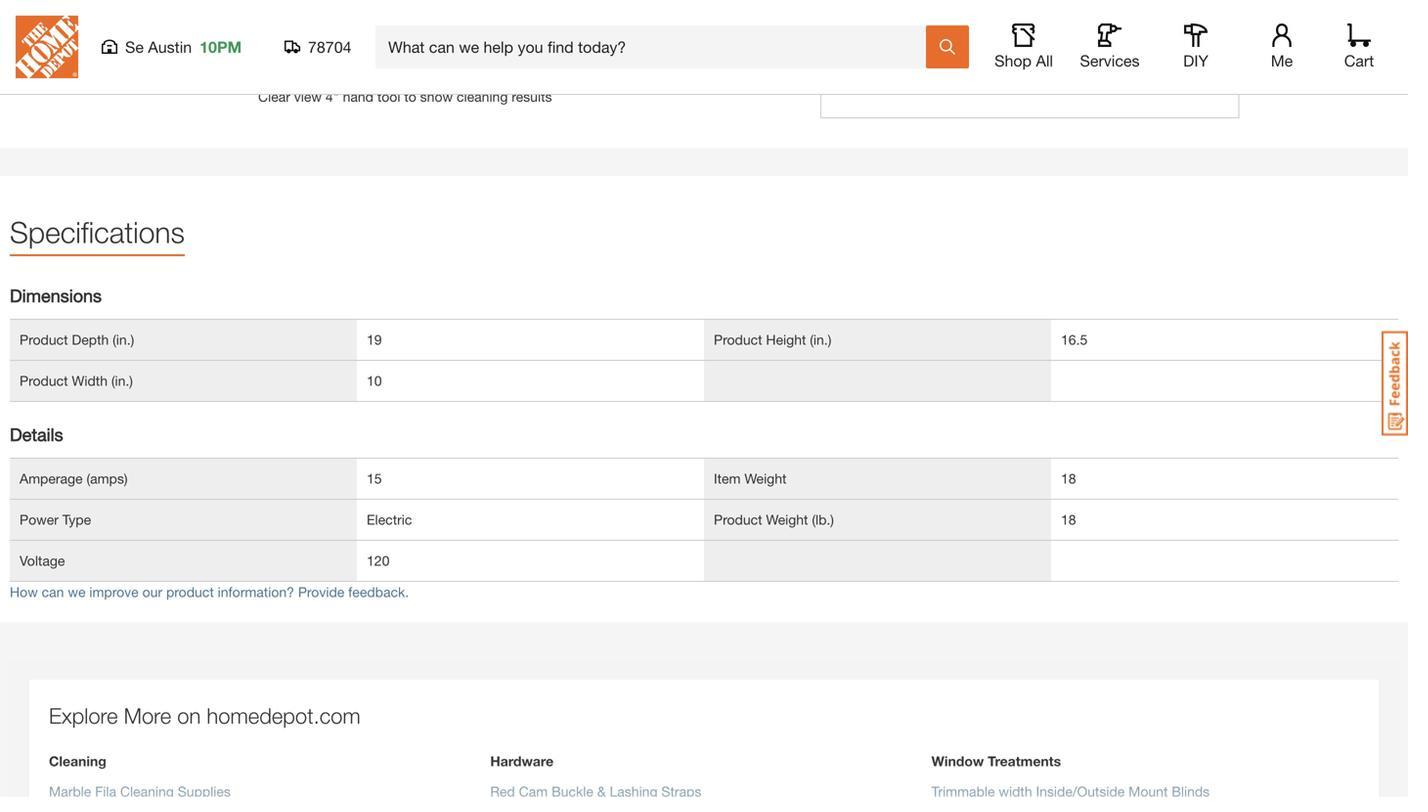 Task type: vqa. For each thing, say whether or not it's contained in the screenshot.


Task type: locate. For each thing, give the bounding box(es) containing it.
product down dimensions
[[20, 332, 68, 348]]

services
[[1080, 51, 1140, 70]]

78704 button
[[285, 37, 352, 57]]

(in.) for product depth (in.)
[[113, 332, 134, 348]]

capacity
[[327, 54, 379, 70]]

product for product weight (lb.)
[[714, 512, 763, 528]]

site.
[[960, 73, 980, 85]]

cleaning right 'show' at the top
[[457, 88, 508, 104]]

2 18 from the top
[[1061, 512, 1077, 528]]

adobe®
[[898, 55, 938, 68]]

product down the item
[[714, 512, 763, 528]]

1 vertical spatial to
[[404, 88, 417, 104]]

product width (in.)
[[20, 373, 133, 389]]

1 vertical spatial 18
[[1061, 512, 1077, 528]]

view left pdf
[[1041, 55, 1062, 68]]

1 vertical spatial view
[[294, 88, 322, 104]]

and for two gallon capacity with efficient cleaning and drying capability
[[519, 54, 542, 70]]

explore
[[49, 703, 118, 728]]

perfect for detailing cars, cleaning stairs, and spots
[[258, 19, 572, 36]]

austin
[[148, 38, 192, 56]]

cart link
[[1338, 23, 1381, 70]]

se austin 10pm
[[125, 38, 242, 56]]

more
[[124, 703, 171, 728]]

cleaning up efficient
[[415, 19, 467, 36]]

product weight (lb.)
[[714, 512, 834, 528]]

1 vertical spatial weight
[[766, 512, 808, 528]]

two
[[258, 54, 283, 70]]

how can we improve our product information? provide feedback. link
[[10, 584, 409, 600]]

10pm
[[200, 38, 242, 56]]

0 vertical spatial view
[[1041, 55, 1062, 68]]

download
[[1149, 55, 1198, 68]]

you will need adobe® acrobat® reader to view pdf documents. download
[[831, 55, 1198, 68]]

how
[[10, 584, 38, 600]]

a
[[1201, 55, 1206, 68]]

(amps)
[[87, 471, 128, 487]]

view
[[1041, 55, 1062, 68], [294, 88, 322, 104]]

information?
[[218, 584, 294, 600]]

manual
[[948, 24, 993, 40]]

1 vertical spatial cleaning
[[464, 54, 515, 70]]

0 vertical spatial to
[[1028, 55, 1038, 68]]

type
[[62, 512, 91, 528]]

120
[[367, 553, 390, 569]]

feedback link image
[[1382, 331, 1409, 436]]

and for perfect for detailing cars, cleaning stairs, and spots
[[511, 19, 534, 36]]

(in.) for product height (in.)
[[810, 332, 832, 348]]

(in.) right depth at the left top of page
[[113, 332, 134, 348]]

a free copy from the adobe web site.
[[831, 55, 1228, 85]]

2 vertical spatial cleaning
[[457, 88, 508, 104]]

(lb.)
[[812, 512, 834, 528]]

cars,
[[382, 19, 412, 36]]

product left width
[[20, 373, 68, 389]]

weight left (lb.)
[[766, 512, 808, 528]]

specifications
[[10, 215, 185, 250]]

product
[[20, 332, 68, 348], [714, 332, 763, 348], [20, 373, 68, 389], [714, 512, 763, 528]]

diy button
[[1165, 23, 1228, 70]]

(in.) right height
[[810, 332, 832, 348]]

use
[[861, 24, 885, 40]]

window treatments
[[932, 753, 1061, 769]]

power type
[[20, 512, 91, 528]]

need
[[871, 55, 895, 68]]

and left spots
[[511, 19, 534, 36]]

item
[[714, 471, 741, 487]]

can
[[42, 584, 64, 600]]

1 horizontal spatial to
[[1028, 55, 1038, 68]]

cleaning
[[415, 19, 467, 36], [464, 54, 515, 70], [457, 88, 508, 104]]

services button
[[1079, 23, 1142, 70]]

weight
[[745, 471, 787, 487], [766, 512, 808, 528]]

and
[[511, 19, 534, 36], [889, 24, 912, 40], [519, 54, 542, 70]]

18
[[1061, 471, 1077, 487], [1061, 512, 1077, 528]]

details
[[10, 424, 63, 445]]

capability
[[587, 54, 646, 70]]

product for product height (in.)
[[714, 332, 763, 348]]

product height (in.)
[[714, 332, 832, 348]]

(in.) right width
[[111, 373, 133, 389]]

provide
[[298, 584, 345, 600]]

shop
[[995, 51, 1032, 70]]

product left height
[[714, 332, 763, 348]]

me
[[1271, 51, 1293, 70]]

me button
[[1251, 23, 1314, 70]]

adobe
[[901, 73, 933, 85]]

cleaning down 'stairs,'
[[464, 54, 515, 70]]

and left drying
[[519, 54, 542, 70]]

weight for product
[[766, 512, 808, 528]]

0 vertical spatial weight
[[745, 471, 787, 487]]

clear
[[258, 88, 290, 104]]

weight right the item
[[745, 471, 787, 487]]

and right use
[[889, 24, 912, 40]]

item weight
[[714, 471, 787, 487]]

1 18 from the top
[[1061, 471, 1077, 487]]

window
[[932, 753, 984, 769]]

18 for item weight
[[1061, 471, 1077, 487]]

results
[[512, 88, 552, 104]]

0 vertical spatial 18
[[1061, 471, 1077, 487]]

view left 4"
[[294, 88, 322, 104]]



Task type: describe. For each thing, give the bounding box(es) containing it.
cart
[[1345, 51, 1375, 70]]

how can we improve our product information? provide feedback.
[[10, 584, 409, 600]]

tool
[[377, 88, 401, 104]]

amperage (amps)
[[20, 471, 128, 487]]

explore more on homedepot.com
[[49, 703, 361, 728]]

stairs,
[[471, 19, 507, 36]]

the home depot logo image
[[16, 16, 78, 78]]

product depth (in.)
[[20, 332, 134, 348]]

0 horizontal spatial to
[[404, 88, 417, 104]]

dimensions
[[10, 285, 102, 306]]

free
[[1209, 55, 1228, 68]]

download link
[[1149, 55, 1198, 68]]

0 vertical spatial cleaning
[[415, 19, 467, 36]]

clear view 4" hand tool to show cleaning results
[[258, 88, 552, 104]]

web
[[936, 73, 957, 85]]

all
[[1036, 51, 1053, 70]]

gallon
[[287, 54, 323, 70]]

hardware
[[490, 753, 554, 769]]

the
[[883, 73, 898, 85]]

se
[[125, 38, 144, 56]]

spots
[[538, 19, 572, 36]]

product
[[166, 584, 214, 600]]

copy
[[831, 73, 855, 85]]

use and care manual
[[861, 24, 993, 40]]

show
[[420, 88, 453, 104]]

documents.
[[1089, 55, 1146, 68]]

What can we help you find today? search field
[[388, 26, 925, 67]]

detailing
[[326, 19, 378, 36]]

cleaning
[[49, 753, 106, 769]]

amperage
[[20, 471, 83, 487]]

electric
[[367, 512, 412, 528]]

10
[[367, 373, 382, 389]]

will
[[852, 55, 868, 68]]

efficient
[[412, 54, 460, 70]]

you
[[831, 55, 849, 68]]

diy
[[1184, 51, 1209, 70]]

for
[[306, 19, 322, 36]]

perfect
[[258, 19, 302, 36]]

height
[[766, 332, 806, 348]]

78704
[[308, 38, 352, 56]]

product for product depth (in.)
[[20, 332, 68, 348]]

weight for item
[[745, 471, 787, 487]]

treatments
[[988, 753, 1061, 769]]

two gallon capacity with efficient cleaning and drying capability
[[258, 54, 646, 70]]

hand
[[343, 88, 374, 104]]

drying
[[546, 54, 584, 70]]

15
[[367, 471, 382, 487]]

from
[[858, 73, 880, 85]]

power
[[20, 512, 59, 528]]

1 horizontal spatial view
[[1041, 55, 1062, 68]]

care
[[916, 24, 945, 40]]

homedepot.com
[[207, 703, 361, 728]]

(in.) for product width (in.)
[[111, 373, 133, 389]]

shop all
[[995, 51, 1053, 70]]

use and care manual link
[[861, 24, 993, 40]]

4"
[[326, 88, 339, 104]]

depth
[[72, 332, 109, 348]]

on
[[177, 703, 201, 728]]

voltage
[[20, 553, 65, 569]]

feedback.
[[348, 584, 409, 600]]

reader
[[990, 55, 1025, 68]]

19
[[367, 332, 382, 348]]

16.5
[[1061, 332, 1088, 348]]

0 horizontal spatial view
[[294, 88, 322, 104]]

acrobat®
[[941, 55, 987, 68]]

pdf
[[1065, 55, 1086, 68]]

shop all button
[[993, 23, 1055, 70]]

improve
[[89, 584, 139, 600]]

width
[[72, 373, 108, 389]]

product for product width (in.)
[[20, 373, 68, 389]]

18 for product weight (lb.)
[[1061, 512, 1077, 528]]



